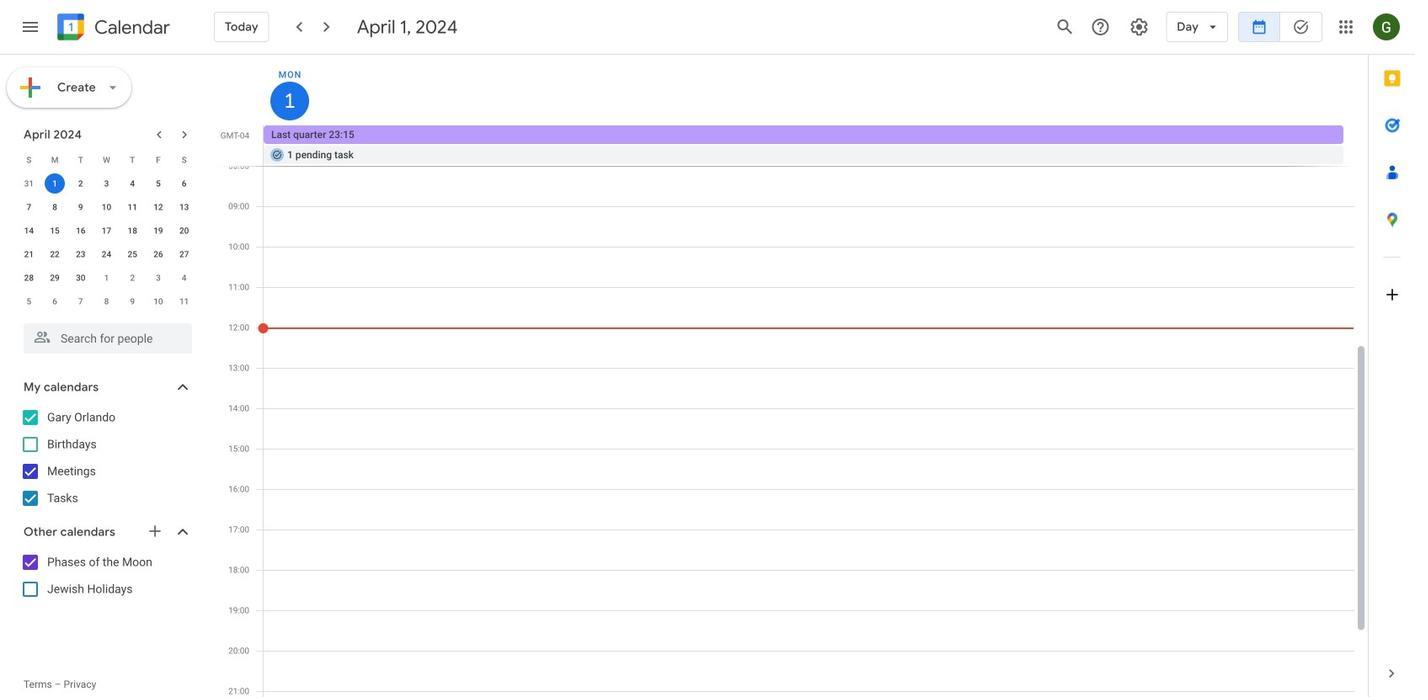 Task type: describe. For each thing, give the bounding box(es) containing it.
23 element
[[71, 244, 91, 265]]

add other calendars image
[[147, 523, 164, 540]]

26 element
[[148, 244, 168, 265]]

1, today element
[[45, 174, 65, 194]]

22 element
[[45, 244, 65, 265]]

may 6 element
[[45, 292, 65, 312]]

18 element
[[122, 221, 143, 241]]

25 element
[[122, 244, 143, 265]]

may 4 element
[[174, 268, 194, 288]]

9 element
[[71, 197, 91, 217]]

15 element
[[45, 221, 65, 241]]

20 element
[[174, 221, 194, 241]]

may 10 element
[[148, 292, 168, 312]]

7 element
[[19, 197, 39, 217]]

main drawer image
[[20, 17, 40, 37]]

april 2024 grid
[[16, 148, 197, 314]]

1 horizontal spatial cell
[[264, 126, 1354, 166]]

other calendars list
[[3, 549, 209, 603]]

monday, april 1, today element
[[271, 82, 309, 121]]

may 8 element
[[96, 292, 117, 312]]

heading inside calendar element
[[91, 17, 170, 38]]

29 element
[[45, 268, 65, 288]]

my calendars list
[[3, 405, 209, 512]]

21 element
[[19, 244, 39, 265]]

4 element
[[122, 174, 143, 194]]

30 element
[[71, 268, 91, 288]]

may 11 element
[[174, 292, 194, 312]]

march 31 element
[[19, 174, 39, 194]]

calendar element
[[54, 10, 170, 47]]

8 element
[[45, 197, 65, 217]]

may 5 element
[[19, 292, 39, 312]]

11 element
[[122, 197, 143, 217]]

12 element
[[148, 197, 168, 217]]



Task type: locate. For each thing, give the bounding box(es) containing it.
2 element
[[71, 174, 91, 194]]

may 2 element
[[122, 268, 143, 288]]

27 element
[[174, 244, 194, 265]]

cell
[[264, 126, 1354, 166], [42, 172, 68, 196]]

5 element
[[148, 174, 168, 194]]

0 vertical spatial cell
[[264, 126, 1354, 166]]

row
[[256, 126, 1369, 166], [16, 148, 197, 172], [16, 172, 197, 196], [16, 196, 197, 219], [16, 219, 197, 243], [16, 243, 197, 266], [16, 266, 197, 290], [16, 290, 197, 314]]

16 element
[[71, 221, 91, 241]]

10 element
[[96, 197, 117, 217]]

cell inside april 2024 grid
[[42, 172, 68, 196]]

24 element
[[96, 244, 117, 265]]

may 3 element
[[148, 268, 168, 288]]

may 1 element
[[96, 268, 117, 288]]

28 element
[[19, 268, 39, 288]]

tab list
[[1370, 55, 1416, 651]]

3 element
[[96, 174, 117, 194]]

14 element
[[19, 221, 39, 241]]

settings menu image
[[1130, 17, 1150, 37]]

17 element
[[96, 221, 117, 241]]

heading
[[91, 17, 170, 38]]

0 horizontal spatial cell
[[42, 172, 68, 196]]

may 7 element
[[71, 292, 91, 312]]

1 vertical spatial cell
[[42, 172, 68, 196]]

13 element
[[174, 197, 194, 217]]

6 element
[[174, 174, 194, 194]]

may 9 element
[[122, 292, 143, 312]]

19 element
[[148, 221, 168, 241]]

grid
[[216, 55, 1369, 698]]

Search for people text field
[[34, 324, 182, 354]]

None search field
[[0, 317, 209, 354]]

row group
[[16, 172, 197, 314]]



Task type: vqa. For each thing, say whether or not it's contained in the screenshot.
May 11 element
yes



